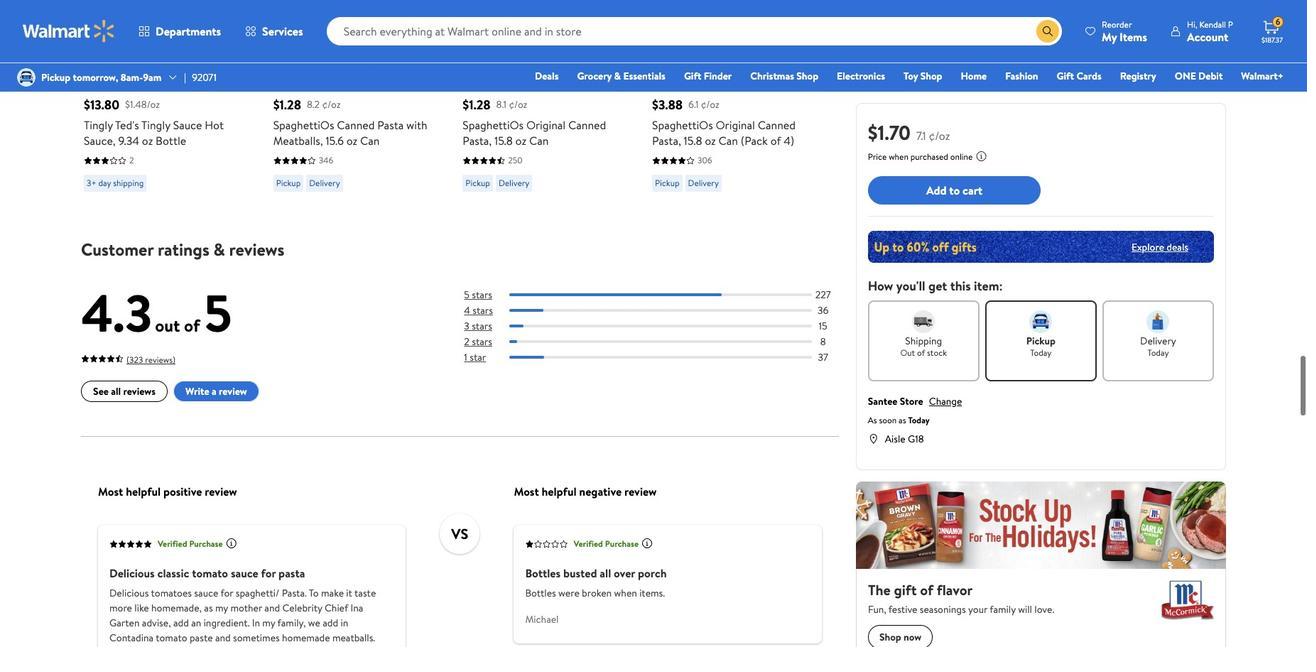 Task type: describe. For each thing, give the bounding box(es) containing it.
¢/oz for $3.88 6.1 ¢/oz spaghettios original canned pasta, 15.8 oz can (pack of 4)
[[701, 97, 720, 112]]

classic
[[157, 566, 189, 581]]

pickup for spaghettios original canned pasta, 15.8 oz can
[[466, 177, 490, 189]]

add to cart image for spaghettios original canned pasta, 15.8 oz can (pack of 4)
[[658, 47, 675, 64]]

reorder my items
[[1102, 18, 1148, 44]]

aisle g18
[[885, 432, 924, 446]]

delivery for spaghettios original canned pasta, 15.8 oz can
[[499, 177, 530, 189]]

verified purchase for tomato
[[158, 539, 223, 551]]

pickup tomorrow, 8am-9am
[[41, 70, 162, 85]]

how
[[868, 277, 894, 295]]

review right "a"
[[219, 385, 247, 399]]

gift for gift cards
[[1057, 69, 1075, 83]]

delivery down intent image for delivery
[[1141, 334, 1177, 348]]

2 delicious from the top
[[109, 586, 149, 601]]

4)
[[784, 133, 795, 149]]

15
[[819, 320, 828, 334]]

can for $1.28
[[529, 133, 549, 149]]

verified purchase information image for over
[[642, 538, 653, 550]]

stars for 2 stars
[[472, 335, 492, 349]]

most for most helpful negative review
[[514, 484, 539, 500]]

progress bar for 37
[[510, 357, 812, 360]]

2 add from the left
[[323, 616, 338, 631]]

¢/oz for $1.28 8.1 ¢/oz spaghettios original canned pasta, 15.8 oz can
[[509, 97, 528, 112]]

1
[[464, 351, 468, 365]]

bottle
[[156, 133, 186, 149]]

add to cart image for spaghettios original canned pasta, 15.8 oz can
[[469, 47, 486, 64]]

delivery for spaghettios canned pasta with meatballs, 15.6 oz can
[[309, 177, 340, 189]]

add to cart
[[927, 183, 983, 198]]

we
[[308, 616, 320, 631]]

debit
[[1199, 69, 1223, 83]]

add inside "add to cart" button
[[927, 183, 947, 198]]

2 bottles from the top
[[525, 586, 556, 601]]

shipping
[[113, 177, 144, 189]]

in
[[252, 616, 260, 631]]

0 horizontal spatial my
[[215, 601, 228, 616]]

registry
[[1121, 69, 1157, 83]]

add to cart image
[[90, 47, 107, 64]]

original for $3.88
[[716, 118, 755, 133]]

add button for $3.88 6.1 ¢/oz spaghettios original canned pasta, 15.8 oz can (pack of 4)
[[652, 42, 707, 70]]

walmart+
[[1242, 69, 1284, 83]]

15.8 for $3.88
[[684, 133, 702, 149]]

15.6
[[326, 133, 344, 149]]

3
[[464, 320, 470, 334]]

one debit
[[1175, 69, 1223, 83]]

oz inside $1.28 8.1 ¢/oz spaghettios original canned pasta, 15.8 oz can
[[516, 133, 527, 149]]

2 for 2
[[129, 155, 134, 167]]

$1.70 7.1 ¢/oz
[[868, 119, 950, 146]]

delicious classic tomato sauce for pasta delicious tomatoes sauce for spaghetti/ pasta. to make it taste more like homemade, as my mother and celebrity chief ina garten advise, add an ingredient. in my family, we add in contadina tomato paste and sometimes homemade meatballs.
[[109, 566, 376, 645]]

change button
[[929, 394, 963, 409]]

today for pickup
[[1031, 347, 1052, 359]]

hi,
[[1188, 18, 1198, 30]]

7.1
[[917, 128, 927, 144]]

home
[[961, 69, 987, 83]]

up to sixty percent off deals. shop now. image
[[868, 231, 1215, 263]]

¢/oz for $1.70 7.1 ¢/oz
[[929, 128, 950, 144]]

1 delicious from the top
[[109, 566, 155, 581]]

spaghettios for spaghettios canned pasta with meatballs, 15.6 oz can
[[273, 118, 334, 133]]

today inside santee store change as soon as today
[[909, 414, 930, 426]]

most for most helpful positive review
[[98, 484, 123, 500]]

deals
[[535, 69, 559, 83]]

pickup for spaghettios canned pasta with meatballs, 15.6 oz can
[[276, 177, 301, 189]]

today for delivery
[[1148, 347, 1169, 359]]

progress bar for 227
[[510, 294, 812, 297]]

0 vertical spatial all
[[111, 385, 121, 399]]

gift finder
[[684, 69, 732, 83]]

¢/oz for $1.28 8.2 ¢/oz spaghettios canned pasta with meatballs, 15.6 oz can
[[322, 97, 341, 112]]

add for $13.80 $1.48/oz tingly ted's tingly sauce hot sauce, 9.34 oz bottle
[[107, 48, 127, 63]]

pasta.
[[282, 586, 307, 601]]

p
[[1229, 18, 1234, 30]]

2 for 2 stars
[[464, 335, 470, 349]]

helpful for negative
[[542, 484, 577, 500]]

2 stars
[[464, 335, 492, 349]]

8.1
[[496, 97, 507, 112]]

items
[[1120, 29, 1148, 44]]

one
[[1175, 69, 1197, 83]]

see
[[93, 385, 109, 399]]

in
[[341, 616, 348, 631]]

grocery & essentials link
[[571, 68, 672, 84]]

see all reviews
[[93, 385, 156, 399]]

3 stars
[[464, 320, 492, 334]]

broken
[[582, 586, 612, 601]]

meatballs.
[[333, 631, 375, 645]]

change
[[929, 394, 963, 409]]

contadina
[[109, 631, 154, 645]]

pickup for spaghettios original canned pasta, 15.8 oz can (pack of 4)
[[655, 177, 680, 189]]

walmart+ link
[[1235, 68, 1291, 84]]

my
[[1102, 29, 1117, 44]]

spaghettios original canned pasta, 15.8 oz can (pack of 4) image
[[652, 0, 785, 59]]

customer
[[81, 238, 154, 262]]

progress bar for 36
[[510, 310, 812, 312]]

9am
[[143, 70, 162, 85]]

of for stock
[[918, 347, 925, 359]]

$1.70
[[868, 119, 911, 146]]

services
[[262, 23, 303, 39]]

out
[[155, 314, 180, 338]]

4.3 out of 5
[[81, 277, 232, 349]]

gift finder link
[[678, 68, 739, 84]]

toy
[[904, 69, 918, 83]]

tomorrow,
[[73, 70, 118, 85]]

a
[[212, 385, 217, 399]]

advise,
[[142, 616, 171, 631]]

soon
[[879, 414, 897, 426]]

oz inside the $3.88 6.1 ¢/oz spaghettios original canned pasta, 15.8 oz can (pack of 4)
[[705, 133, 716, 149]]

1 vertical spatial reviews
[[123, 385, 156, 399]]

9.34
[[118, 133, 139, 149]]

pickup today
[[1027, 334, 1056, 359]]

purchase for all
[[605, 539, 639, 551]]

2 tingly from the left
[[141, 118, 170, 133]]

kendall
[[1200, 18, 1227, 30]]

departments button
[[127, 14, 233, 48]]

explore deals link
[[1126, 234, 1195, 260]]

christmas shop link
[[744, 68, 825, 84]]

(pack
[[741, 133, 768, 149]]

$13.80 $1.48/oz tingly ted's tingly sauce hot sauce, 9.34 oz bottle
[[84, 96, 224, 149]]

verified purchase information image for sauce
[[226, 538, 237, 550]]

1 horizontal spatial 5
[[464, 288, 470, 302]]

reorder
[[1102, 18, 1133, 30]]

as inside delicious classic tomato sauce for pasta delicious tomatoes sauce for spaghetti/ pasta. to make it taste more like homemade, as my mother and celebrity chief ina garten advise, add an ingredient. in my family, we add in contadina tomato paste and sometimes homemade meatballs.
[[204, 601, 213, 616]]

pasta
[[378, 118, 404, 133]]

add for $1.28 8.1 ¢/oz spaghettios original canned pasta, 15.8 oz can
[[486, 48, 506, 63]]

verified for classic
[[158, 539, 187, 551]]

6.1
[[689, 97, 699, 112]]

sauce
[[173, 118, 202, 133]]

sauce,
[[84, 133, 116, 149]]

one debit link
[[1169, 68, 1230, 84]]

toy shop link
[[898, 68, 949, 84]]

add to cart button
[[868, 176, 1041, 205]]

review for most helpful positive review
[[205, 484, 237, 500]]

6
[[1276, 16, 1281, 28]]

add button for $1.28 8.2 ¢/oz spaghettios canned pasta with meatballs, 15.6 oz can
[[273, 42, 328, 70]]

stars for 4 stars
[[473, 304, 493, 318]]

explore
[[1132, 240, 1165, 254]]

paste
[[190, 631, 213, 645]]

8am-
[[121, 70, 143, 85]]



Task type: vqa. For each thing, say whether or not it's contained in the screenshot.


Task type: locate. For each thing, give the bounding box(es) containing it.
today inside pickup today
[[1031, 347, 1052, 359]]

stars right 4
[[473, 304, 493, 318]]

tomato down advise,
[[156, 631, 187, 645]]

spaghettios down 8.2
[[273, 118, 334, 133]]

out
[[901, 347, 915, 359]]

my up ingredient.
[[215, 601, 228, 616]]

0 vertical spatial &
[[614, 69, 621, 83]]

shop for christmas shop
[[797, 69, 819, 83]]

5 progress bar from the top
[[510, 357, 812, 360]]

¢/oz right '6.1'
[[701, 97, 720, 112]]

2 down 3
[[464, 335, 470, 349]]

1 vertical spatial of
[[184, 314, 200, 338]]

spaghettios inside the $3.88 6.1 ¢/oz spaghettios original canned pasta, 15.8 oz can (pack of 4)
[[652, 118, 713, 133]]

 image
[[17, 68, 36, 87]]

1 bottles from the top
[[525, 566, 561, 581]]

1 horizontal spatial as
[[899, 414, 907, 426]]

2 oz from the left
[[347, 133, 358, 149]]

pasta, for $1.28
[[463, 133, 492, 149]]

1 vertical spatial all
[[600, 566, 611, 581]]

$187.37
[[1262, 35, 1283, 45]]

today down the intent image for pickup
[[1031, 347, 1052, 359]]

3 oz from the left
[[516, 133, 527, 149]]

2 shop from the left
[[921, 69, 943, 83]]

add to cart image for spaghettios canned pasta with meatballs, 15.6 oz can
[[279, 47, 296, 64]]

oz up 250 at the top left of the page
[[516, 133, 527, 149]]

1 helpful from the left
[[126, 484, 161, 500]]

1 oz from the left
[[142, 133, 153, 149]]

1 horizontal spatial and
[[265, 601, 280, 616]]

$1.28 inside $1.28 8.1 ¢/oz spaghettios original canned pasta, 15.8 oz can
[[463, 96, 491, 114]]

over
[[614, 566, 636, 581]]

spaghettios inside $1.28 8.2 ¢/oz spaghettios canned pasta with meatballs, 15.6 oz can
[[273, 118, 334, 133]]

1 can from the left
[[360, 133, 380, 149]]

1 horizontal spatial add to cart image
[[469, 47, 486, 64]]

stock
[[927, 347, 947, 359]]

¢/oz inside $1.28 8.1 ¢/oz spaghettios original canned pasta, 15.8 oz can
[[509, 97, 528, 112]]

pasta, inside $1.28 8.1 ¢/oz spaghettios original canned pasta, 15.8 oz can
[[463, 133, 492, 149]]

delivery down 346
[[309, 177, 340, 189]]

price
[[868, 151, 887, 163]]

36
[[818, 304, 829, 318]]

delicious up like
[[109, 566, 155, 581]]

deals
[[1167, 240, 1189, 254]]

(323
[[127, 354, 143, 366]]

as up ingredient.
[[204, 601, 213, 616]]

0 horizontal spatial verified purchase information image
[[226, 538, 237, 550]]

0 vertical spatial for
[[261, 566, 276, 581]]

santee store change as soon as today
[[868, 394, 963, 426]]

shop
[[797, 69, 819, 83], [921, 69, 943, 83]]

sauce up an
[[194, 586, 218, 601]]

for up the mother
[[221, 586, 233, 601]]

1 vertical spatial &
[[214, 238, 225, 262]]

1 vertical spatial when
[[614, 586, 637, 601]]

today down intent image for delivery
[[1148, 347, 1169, 359]]

15.8 for $1.28
[[495, 133, 513, 149]]

2 verified purchase from the left
[[574, 539, 639, 551]]

deals link
[[529, 68, 565, 84]]

gift left finder
[[684, 69, 702, 83]]

of left "4)"
[[771, 133, 781, 149]]

progress bar for 8
[[510, 341, 812, 344]]

intent image for pickup image
[[1030, 311, 1053, 333]]

today
[[1031, 347, 1052, 359], [1148, 347, 1169, 359], [909, 414, 930, 426]]

of right "out"
[[918, 347, 925, 359]]

helpful for positive
[[126, 484, 161, 500]]

1 horizontal spatial canned
[[569, 118, 606, 133]]

3 add to cart image from the left
[[658, 47, 675, 64]]

1 horizontal spatial tingly
[[141, 118, 170, 133]]

when right price
[[889, 151, 909, 163]]

verified purchase up classic
[[158, 539, 223, 551]]

stars up 4 stars
[[472, 288, 493, 302]]

legal information image
[[976, 151, 987, 162]]

1 horizontal spatial &
[[614, 69, 621, 83]]

2 progress bar from the top
[[510, 310, 812, 312]]

$1.28 for spaghettios original canned pasta, 15.8 oz can
[[463, 96, 491, 114]]

canned left pasta
[[337, 118, 375, 133]]

1 horizontal spatial spaghettios
[[463, 118, 524, 133]]

3 progress bar from the top
[[510, 325, 812, 328]]

0 horizontal spatial as
[[204, 601, 213, 616]]

verified purchase information image
[[226, 538, 237, 550], [642, 538, 653, 550]]

92071
[[192, 70, 217, 85]]

shop right 'christmas'
[[797, 69, 819, 83]]

progress bar
[[510, 294, 812, 297], [510, 310, 812, 312], [510, 325, 812, 328], [510, 341, 812, 344], [510, 357, 812, 360]]

add button
[[84, 42, 138, 70], [273, 42, 328, 70], [463, 42, 517, 70], [652, 42, 707, 70]]

can right "15.6"
[[360, 133, 380, 149]]

0 horizontal spatial verified
[[158, 539, 187, 551]]

1 product group from the left
[[84, 0, 253, 214]]

1 pasta, from the left
[[463, 133, 492, 149]]

when down over
[[614, 586, 637, 601]]

helpful
[[126, 484, 161, 500], [542, 484, 577, 500]]

can for $3.88
[[719, 133, 738, 149]]

4 add button from the left
[[652, 42, 707, 70]]

0 horizontal spatial when
[[614, 586, 637, 601]]

original
[[527, 118, 566, 133], [716, 118, 755, 133]]

1 horizontal spatial reviews
[[229, 238, 285, 262]]

canned down grocery
[[569, 118, 606, 133]]

0 vertical spatial tomato
[[192, 566, 228, 581]]

can down deals link
[[529, 133, 549, 149]]

spaghettios down '8.1'
[[463, 118, 524, 133]]

of right out
[[184, 314, 200, 338]]

oz right 9.34
[[142, 133, 153, 149]]

2 helpful from the left
[[542, 484, 577, 500]]

2 add button from the left
[[273, 42, 328, 70]]

3 spaghettios from the left
[[652, 118, 713, 133]]

services button
[[233, 14, 315, 48]]

0 vertical spatial sauce
[[231, 566, 258, 581]]

2 inside product 'group'
[[129, 155, 134, 167]]

of inside the $3.88 6.1 ¢/oz spaghettios original canned pasta, 15.8 oz can (pack of 4)
[[771, 133, 781, 149]]

gift cards
[[1057, 69, 1102, 83]]

pasta
[[279, 566, 305, 581]]

add down search search field
[[675, 48, 695, 63]]

celebrity
[[283, 601, 322, 616]]

0 horizontal spatial and
[[215, 631, 231, 645]]

8
[[821, 335, 826, 349]]

0 horizontal spatial purchase
[[189, 539, 223, 551]]

3+ day shipping
[[87, 177, 144, 189]]

intent image for shipping image
[[913, 311, 935, 333]]

5 up 4
[[464, 288, 470, 302]]

of inside shipping out of stock
[[918, 347, 925, 359]]

1 $1.28 from the left
[[273, 96, 301, 114]]

grocery
[[577, 69, 612, 83]]

0 vertical spatial when
[[889, 151, 909, 163]]

for up the spaghetti/
[[261, 566, 276, 581]]

like
[[135, 601, 149, 616]]

purchase up over
[[605, 539, 639, 551]]

4 stars
[[464, 304, 493, 318]]

2 gift from the left
[[1057, 69, 1075, 83]]

2 15.8 from the left
[[684, 133, 702, 149]]

15.8 inside $1.28 8.1 ¢/oz spaghettios original canned pasta, 15.8 oz can
[[495, 133, 513, 149]]

¢/oz right 7.1
[[929, 128, 950, 144]]

0 vertical spatial 2
[[129, 155, 134, 167]]

1 horizontal spatial can
[[529, 133, 549, 149]]

pickup
[[41, 70, 71, 85], [276, 177, 301, 189], [466, 177, 490, 189], [655, 177, 680, 189], [1027, 334, 1056, 348]]

0 horizontal spatial 2
[[129, 155, 134, 167]]

0 horizontal spatial today
[[909, 414, 930, 426]]

1 horizontal spatial verified purchase information image
[[642, 538, 653, 550]]

1 vertical spatial for
[[221, 586, 233, 601]]

all left over
[[600, 566, 611, 581]]

2 pasta, from the left
[[652, 133, 681, 149]]

spaghettios down '6.1'
[[652, 118, 713, 133]]

$1.28 8.1 ¢/oz spaghettios original canned pasta, 15.8 oz can
[[463, 96, 606, 149]]

add up '8.1'
[[486, 48, 506, 63]]

¢/oz inside the $3.88 6.1 ¢/oz spaghettios original canned pasta, 15.8 oz can (pack of 4)
[[701, 97, 720, 112]]

spaghettios inside $1.28 8.1 ¢/oz spaghettios original canned pasta, 15.8 oz can
[[463, 118, 524, 133]]

review
[[219, 385, 247, 399], [205, 484, 237, 500], [625, 484, 657, 500]]

2 add to cart image from the left
[[469, 47, 486, 64]]

1 horizontal spatial purchase
[[605, 539, 639, 551]]

1 horizontal spatial 2
[[464, 335, 470, 349]]

1 shop from the left
[[797, 69, 819, 83]]

canned inside $1.28 8.2 ¢/oz spaghettios canned pasta with meatballs, 15.6 oz can
[[337, 118, 375, 133]]

1 vertical spatial delicious
[[109, 586, 149, 601]]

were
[[559, 586, 580, 601]]

and down the spaghetti/
[[265, 601, 280, 616]]

stars down "3 stars"
[[472, 335, 492, 349]]

2 horizontal spatial can
[[719, 133, 738, 149]]

2 horizontal spatial canned
[[758, 118, 796, 133]]

oz inside $1.28 8.2 ¢/oz spaghettios canned pasta with meatballs, 15.6 oz can
[[347, 133, 358, 149]]

spaghettios for spaghettios original canned pasta, 15.8 oz can (pack of 4)
[[652, 118, 713, 133]]

add button for $13.80 $1.48/oz tingly ted's tingly sauce hot sauce, 9.34 oz bottle
[[84, 42, 138, 70]]

add left in
[[323, 616, 338, 631]]

1 progress bar from the top
[[510, 294, 812, 297]]

2 canned from the left
[[569, 118, 606, 133]]

reviews)
[[145, 354, 176, 366]]

0 horizontal spatial 15.8
[[495, 133, 513, 149]]

stars
[[472, 288, 493, 302], [473, 304, 493, 318], [472, 320, 492, 334], [472, 335, 492, 349]]

0 horizontal spatial original
[[527, 118, 566, 133]]

today inside delivery today
[[1148, 347, 1169, 359]]

|
[[184, 70, 186, 85]]

when
[[889, 151, 909, 163], [614, 586, 637, 601]]

1 vertical spatial 2
[[464, 335, 470, 349]]

0 vertical spatial my
[[215, 601, 228, 616]]

with
[[407, 118, 428, 133]]

1 horizontal spatial today
[[1031, 347, 1052, 359]]

4 product group from the left
[[652, 0, 822, 214]]

0 horizontal spatial $1.28
[[273, 96, 301, 114]]

an
[[191, 616, 201, 631]]

can inside the $3.88 6.1 ¢/oz spaghettios original canned pasta, 15.8 oz can (pack of 4)
[[719, 133, 738, 149]]

canned inside the $3.88 6.1 ¢/oz spaghettios original canned pasta, 15.8 oz can (pack of 4)
[[758, 118, 796, 133]]

0 horizontal spatial tingly
[[84, 118, 113, 133]]

canned
[[337, 118, 375, 133], [569, 118, 606, 133], [758, 118, 796, 133]]

mother
[[231, 601, 262, 616]]

purchased
[[911, 151, 949, 163]]

1 vertical spatial and
[[215, 631, 231, 645]]

1 vertical spatial sauce
[[194, 586, 218, 601]]

tingly down $1.48/oz
[[141, 118, 170, 133]]

1 horizontal spatial most
[[514, 484, 539, 500]]

pasta, inside the $3.88 6.1 ¢/oz spaghettios original canned pasta, 15.8 oz can (pack of 4)
[[652, 133, 681, 149]]

oz inside $13.80 $1.48/oz tingly ted's tingly sauce hot sauce, 9.34 oz bottle
[[142, 133, 153, 149]]

1 horizontal spatial $1.28
[[463, 96, 491, 114]]

15.8 inside the $3.88 6.1 ¢/oz spaghettios original canned pasta, 15.8 oz can (pack of 4)
[[684, 133, 702, 149]]

1 horizontal spatial my
[[263, 616, 275, 631]]

walmart image
[[23, 20, 115, 43]]

2 vertical spatial of
[[918, 347, 925, 359]]

2 original from the left
[[716, 118, 755, 133]]

when inside bottles busted all over porch bottles were broken when items.
[[614, 586, 637, 601]]

original down deals link
[[527, 118, 566, 133]]

1 horizontal spatial of
[[771, 133, 781, 149]]

tomato right classic
[[192, 566, 228, 581]]

0 horizontal spatial add to cart image
[[279, 47, 296, 64]]

items.
[[640, 586, 665, 601]]

15.8 up 250 at the top left of the page
[[495, 133, 513, 149]]

of for 5
[[184, 314, 200, 338]]

home link
[[955, 68, 994, 84]]

0 horizontal spatial spaghettios
[[273, 118, 334, 133]]

purchase down positive at the bottom left
[[189, 539, 223, 551]]

canned for $3.88
[[758, 118, 796, 133]]

0 vertical spatial of
[[771, 133, 781, 149]]

2 product group from the left
[[273, 0, 443, 214]]

add down services on the top of the page
[[296, 48, 316, 63]]

delivery down 306
[[688, 177, 719, 189]]

add for $3.88 6.1 ¢/oz spaghettios original canned pasta, 15.8 oz can (pack of 4)
[[675, 48, 695, 63]]

all right see on the left
[[111, 385, 121, 399]]

$1.28 inside $1.28 8.2 ¢/oz spaghettios canned pasta with meatballs, 15.6 oz can
[[273, 96, 301, 114]]

ina
[[351, 601, 363, 616]]

$1.28 left 8.2
[[273, 96, 301, 114]]

1 original from the left
[[527, 118, 566, 133]]

15.8 up 306
[[684, 133, 702, 149]]

3 product group from the left
[[463, 0, 633, 214]]

0 vertical spatial delicious
[[109, 566, 155, 581]]

shop right the toy in the top right of the page
[[921, 69, 943, 83]]

1 canned from the left
[[337, 118, 375, 133]]

spaghettios canned pasta with meatballs, 15.6 oz can image
[[273, 0, 406, 59]]

product group containing $3.88
[[652, 0, 822, 214]]

canned down 'christmas'
[[758, 118, 796, 133]]

1 horizontal spatial for
[[261, 566, 276, 581]]

add up the 8am- at the left
[[107, 48, 127, 63]]

0 horizontal spatial verified purchase
[[158, 539, 223, 551]]

5 right out
[[204, 277, 232, 349]]

toy shop
[[904, 69, 943, 83]]

as inside santee store change as soon as today
[[899, 414, 907, 426]]

5
[[204, 277, 232, 349], [464, 288, 470, 302]]

1 15.8 from the left
[[495, 133, 513, 149]]

1 vertical spatial bottles
[[525, 586, 556, 601]]

1 horizontal spatial tomato
[[192, 566, 228, 581]]

0 horizontal spatial pasta,
[[463, 133, 492, 149]]

day
[[98, 177, 111, 189]]

$1.28 for spaghettios canned pasta with meatballs, 15.6 oz can
[[273, 96, 301, 114]]

0 horizontal spatial reviews
[[123, 385, 156, 399]]

0 horizontal spatial add
[[173, 616, 189, 631]]

1 horizontal spatial gift
[[1057, 69, 1075, 83]]

canned for $1.28
[[569, 118, 606, 133]]

$1.28 left '8.1'
[[463, 96, 491, 114]]

verified up 'busted'
[[574, 539, 603, 551]]

customer ratings & reviews
[[81, 238, 285, 262]]

0 horizontal spatial of
[[184, 314, 200, 338]]

3 add button from the left
[[463, 42, 517, 70]]

taste
[[355, 586, 376, 601]]

product group containing $13.80
[[84, 0, 253, 214]]

1 vertical spatial my
[[263, 616, 275, 631]]

pasta, right with
[[463, 133, 492, 149]]

santee
[[868, 394, 898, 409]]

0 vertical spatial bottles
[[525, 566, 561, 581]]

0 vertical spatial reviews
[[229, 238, 285, 262]]

delivery down 250 at the top left of the page
[[499, 177, 530, 189]]

1 vertical spatial as
[[204, 601, 213, 616]]

0 horizontal spatial canned
[[337, 118, 375, 133]]

can inside $1.28 8.2 ¢/oz spaghettios canned pasta with meatballs, 15.6 oz can
[[360, 133, 380, 149]]

0 horizontal spatial 5
[[204, 277, 232, 349]]

1 star
[[464, 351, 486, 365]]

account
[[1188, 29, 1229, 44]]

write a review link
[[173, 382, 259, 403]]

ratings
[[158, 238, 210, 262]]

gift cards link
[[1051, 68, 1108, 84]]

sometimes
[[233, 631, 280, 645]]

stars for 5 stars
[[472, 288, 493, 302]]

0 horizontal spatial helpful
[[126, 484, 161, 500]]

$13.80
[[84, 96, 119, 114]]

original for $1.28
[[527, 118, 566, 133]]

1 horizontal spatial helpful
[[542, 484, 577, 500]]

2 verified purchase information image from the left
[[642, 538, 653, 550]]

most helpful negative review
[[514, 484, 657, 500]]

my
[[215, 601, 228, 616], [263, 616, 275, 631]]

sauce up the spaghetti/
[[231, 566, 258, 581]]

item:
[[974, 277, 1003, 295]]

spaghettios original canned pasta, 15.8 oz can image
[[463, 0, 595, 59]]

can
[[360, 133, 380, 149], [529, 133, 549, 149], [719, 133, 738, 149]]

1 gift from the left
[[684, 69, 702, 83]]

helpful left positive at the bottom left
[[126, 484, 161, 500]]

0 horizontal spatial shop
[[797, 69, 819, 83]]

verified purchase information image up porch
[[642, 538, 653, 550]]

purchase for tomato
[[189, 539, 223, 551]]

2 verified from the left
[[574, 539, 603, 551]]

2 most from the left
[[514, 484, 539, 500]]

add to cart image
[[279, 47, 296, 64], [469, 47, 486, 64], [658, 47, 675, 64]]

as right soon
[[899, 414, 907, 426]]

1 add button from the left
[[84, 42, 138, 70]]

delicious up more
[[109, 586, 149, 601]]

chief
[[325, 601, 348, 616]]

can left (pack
[[719, 133, 738, 149]]

product group
[[84, 0, 253, 214], [273, 0, 443, 214], [463, 0, 633, 214], [652, 0, 822, 214]]

canned inside $1.28 8.1 ¢/oz spaghettios original canned pasta, 15.8 oz can
[[569, 118, 606, 133]]

0 horizontal spatial gift
[[684, 69, 702, 83]]

1 horizontal spatial verified
[[574, 539, 603, 551]]

grocery & essentials
[[577, 69, 666, 83]]

1 horizontal spatial when
[[889, 151, 909, 163]]

review right positive at the bottom left
[[205, 484, 237, 500]]

¢/oz right 8.2
[[322, 97, 341, 112]]

1 spaghettios from the left
[[273, 118, 334, 133]]

today up g18
[[909, 414, 930, 426]]

bottles up michael
[[525, 586, 556, 601]]

tingly down the $13.80
[[84, 118, 113, 133]]

1 horizontal spatial all
[[600, 566, 611, 581]]

most helpful positive review
[[98, 484, 237, 500]]

can inside $1.28 8.1 ¢/oz spaghettios original canned pasta, 15.8 oz can
[[529, 133, 549, 149]]

0 vertical spatial and
[[265, 601, 280, 616]]

2 horizontal spatial spaghettios
[[652, 118, 713, 133]]

2 down 9.34
[[129, 155, 134, 167]]

0 vertical spatial as
[[899, 414, 907, 426]]

original inside $1.28 8.1 ¢/oz spaghettios original canned pasta, 15.8 oz can
[[527, 118, 566, 133]]

add left an
[[173, 616, 189, 631]]

gift for gift finder
[[684, 69, 702, 83]]

1 horizontal spatial pasta,
[[652, 133, 681, 149]]

1 purchase from the left
[[189, 539, 223, 551]]

¢/oz right '8.1'
[[509, 97, 528, 112]]

0 horizontal spatial for
[[221, 586, 233, 601]]

search icon image
[[1043, 26, 1054, 37]]

2 purchase from the left
[[605, 539, 639, 551]]

2 can from the left
[[529, 133, 549, 149]]

how you'll get this item:
[[868, 277, 1003, 295]]

2 horizontal spatial today
[[1148, 347, 1169, 359]]

helpful left negative
[[542, 484, 577, 500]]

delivery today
[[1141, 334, 1177, 359]]

0 horizontal spatial &
[[214, 238, 225, 262]]

1 add from the left
[[173, 616, 189, 631]]

add button for $1.28 8.1 ¢/oz spaghettios original canned pasta, 15.8 oz can
[[463, 42, 517, 70]]

1 most from the left
[[98, 484, 123, 500]]

oz right "15.6"
[[347, 133, 358, 149]]

original down finder
[[716, 118, 755, 133]]

1 horizontal spatial 15.8
[[684, 133, 702, 149]]

0 horizontal spatial all
[[111, 385, 121, 399]]

original inside the $3.88 6.1 ¢/oz spaghettios original canned pasta, 15.8 oz can (pack of 4)
[[716, 118, 755, 133]]

to
[[950, 183, 960, 198]]

write
[[186, 385, 209, 399]]

0 horizontal spatial sauce
[[194, 586, 218, 601]]

shop for toy shop
[[921, 69, 943, 83]]

gift left cards
[[1057, 69, 1075, 83]]

pasta, down $3.88
[[652, 133, 681, 149]]

verified
[[158, 539, 187, 551], [574, 539, 603, 551]]

4 progress bar from the top
[[510, 341, 812, 344]]

vs
[[451, 525, 469, 544]]

1 horizontal spatial original
[[716, 118, 755, 133]]

1 verified purchase from the left
[[158, 539, 223, 551]]

1 horizontal spatial add
[[323, 616, 338, 631]]

verified for busted
[[574, 539, 603, 551]]

bottles up were
[[525, 566, 561, 581]]

1 horizontal spatial sauce
[[231, 566, 258, 581]]

& right grocery
[[614, 69, 621, 83]]

tingly ted's tingly sauce hot sauce, 9.34 oz bottle image
[[84, 0, 216, 59]]

see all reviews link
[[81, 382, 168, 403]]

2 horizontal spatial of
[[918, 347, 925, 359]]

0 horizontal spatial tomato
[[156, 631, 187, 645]]

1 verified purchase information image from the left
[[226, 538, 237, 550]]

3 canned from the left
[[758, 118, 796, 133]]

christmas
[[751, 69, 795, 83]]

all inside bottles busted all over porch bottles were broken when items.
[[600, 566, 611, 581]]

250
[[508, 155, 523, 167]]

progress bar for 15
[[510, 325, 812, 328]]

delivery for spaghettios original canned pasta, 15.8 oz can (pack of 4)
[[688, 177, 719, 189]]

3 can from the left
[[719, 133, 738, 149]]

and down ingredient.
[[215, 631, 231, 645]]

pasta, for $3.88
[[652, 133, 681, 149]]

0 horizontal spatial most
[[98, 484, 123, 500]]

2 spaghettios from the left
[[463, 118, 524, 133]]

¢/oz
[[322, 97, 341, 112], [509, 97, 528, 112], [701, 97, 720, 112], [929, 128, 950, 144]]

stars right 3
[[472, 320, 492, 334]]

verified purchase for all
[[574, 539, 639, 551]]

4 oz from the left
[[705, 133, 716, 149]]

of inside 4.3 out of 5
[[184, 314, 200, 338]]

1 verified from the left
[[158, 539, 187, 551]]

add for $1.28 8.2 ¢/oz spaghettios canned pasta with meatballs, 15.6 oz can
[[296, 48, 316, 63]]

ted's
[[115, 118, 139, 133]]

oz up 306
[[705, 133, 716, 149]]

2 $1.28 from the left
[[463, 96, 491, 114]]

make
[[321, 586, 344, 601]]

verified purchase information image up the spaghetti/
[[226, 538, 237, 550]]

spaghettios
[[273, 118, 334, 133], [463, 118, 524, 133], [652, 118, 713, 133]]

add left the to
[[927, 183, 947, 198]]

2 horizontal spatial add to cart image
[[658, 47, 675, 64]]

of
[[771, 133, 781, 149], [184, 314, 200, 338], [918, 347, 925, 359]]

1 add to cart image from the left
[[279, 47, 296, 64]]

Search search field
[[327, 17, 1063, 45]]

& right ratings
[[214, 238, 225, 262]]

Walmart Site-Wide search field
[[327, 17, 1063, 45]]

$1.48/oz
[[125, 97, 160, 112]]

departments
[[156, 23, 221, 39]]

0 horizontal spatial can
[[360, 133, 380, 149]]

review right negative
[[625, 484, 657, 500]]

explore deals
[[1132, 240, 1189, 254]]

stars for 3 stars
[[472, 320, 492, 334]]

verified purchase up over
[[574, 539, 639, 551]]

1 horizontal spatial verified purchase
[[574, 539, 639, 551]]

¢/oz inside $1.70 7.1 ¢/oz
[[929, 128, 950, 144]]

1 tingly from the left
[[84, 118, 113, 133]]

intent image for delivery image
[[1147, 311, 1170, 333]]

1 horizontal spatial shop
[[921, 69, 943, 83]]

my right in
[[263, 616, 275, 631]]

6 $187.37
[[1262, 16, 1283, 45]]

1 vertical spatial tomato
[[156, 631, 187, 645]]

spaghettios for spaghettios original canned pasta, 15.8 oz can
[[463, 118, 524, 133]]

review for most helpful negative review
[[625, 484, 657, 500]]

more
[[109, 601, 132, 616]]

¢/oz inside $1.28 8.2 ¢/oz spaghettios canned pasta with meatballs, 15.6 oz can
[[322, 97, 341, 112]]

it
[[346, 586, 352, 601]]

verified up classic
[[158, 539, 187, 551]]



